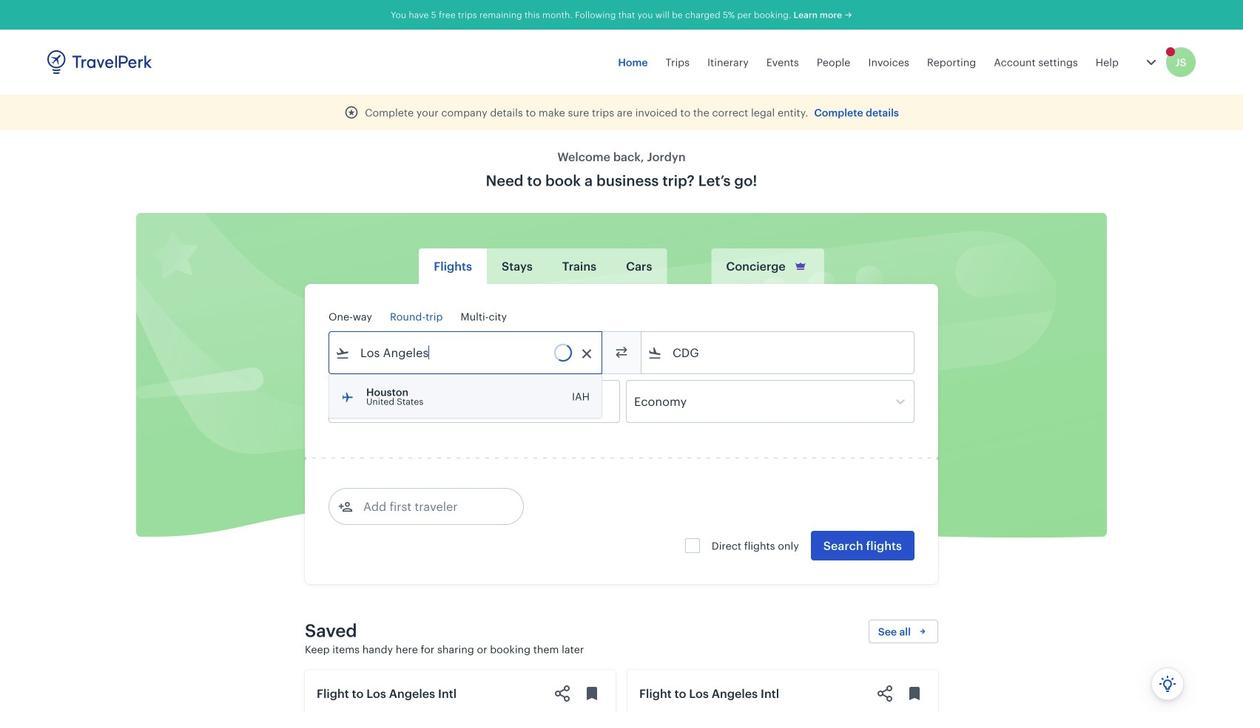 Task type: describe. For each thing, give the bounding box(es) containing it.
Return text field
[[438, 381, 515, 422]]

Depart text field
[[350, 381, 427, 422]]

Add first traveler search field
[[353, 495, 507, 519]]



Task type: vqa. For each thing, say whether or not it's contained in the screenshot.
ADD TRAVELER Search Field
no



Task type: locate. For each thing, give the bounding box(es) containing it.
To search field
[[662, 341, 895, 365]]

From search field
[[350, 341, 582, 365]]



